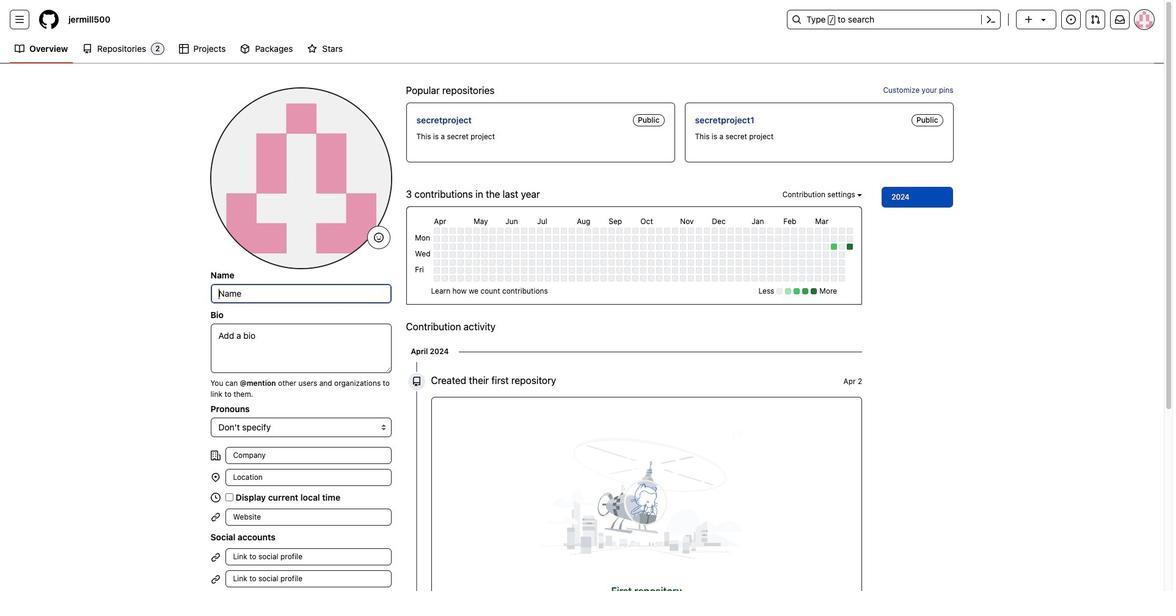 Task type: vqa. For each thing, say whether or not it's contained in the screenshot.
Description text box
no



Task type: locate. For each thing, give the bounding box(es) containing it.
Link to social profile text field
[[225, 549, 391, 566]]

Location field
[[225, 469, 391, 486]]

repo image
[[83, 44, 92, 54], [412, 377, 421, 387]]

clock image
[[211, 493, 220, 503]]

Link to social profile text field
[[225, 571, 391, 588]]

link image
[[211, 513, 220, 522]]

1 vertical spatial repo image
[[412, 377, 421, 387]]

grid
[[413, 215, 855, 284]]

0 vertical spatial repo image
[[83, 44, 92, 54]]

cell
[[434, 228, 440, 234], [442, 228, 448, 234], [450, 228, 456, 234], [458, 228, 464, 234], [466, 228, 472, 234], [474, 228, 480, 234], [482, 228, 488, 234], [490, 228, 496, 234], [498, 228, 504, 234], [506, 228, 512, 234], [513, 228, 520, 234], [521, 228, 528, 234], [529, 228, 535, 234], [537, 228, 543, 234], [545, 228, 551, 234], [553, 228, 559, 234], [561, 228, 567, 234], [569, 228, 575, 234], [577, 228, 583, 234], [585, 228, 591, 234], [593, 228, 599, 234], [601, 228, 607, 234], [609, 228, 615, 234], [617, 228, 623, 234], [625, 228, 631, 234], [633, 228, 639, 234], [641, 228, 647, 234], [649, 228, 655, 234], [656, 228, 663, 234], [664, 228, 671, 234], [672, 228, 678, 234], [680, 228, 686, 234], [688, 228, 694, 234], [696, 228, 702, 234], [704, 228, 710, 234], [712, 228, 718, 234], [720, 228, 726, 234], [728, 228, 734, 234], [736, 228, 742, 234], [744, 228, 750, 234], [752, 228, 758, 234], [760, 228, 766, 234], [768, 228, 774, 234], [776, 228, 782, 234], [784, 228, 790, 234], [792, 228, 798, 234], [799, 228, 806, 234], [807, 228, 814, 234], [815, 228, 821, 234], [823, 228, 829, 234], [831, 228, 837, 234], [839, 228, 845, 234], [847, 228, 853, 234], [434, 236, 440, 242], [442, 236, 448, 242], [450, 236, 456, 242], [458, 236, 464, 242], [466, 236, 472, 242], [474, 236, 480, 242], [482, 236, 488, 242], [490, 236, 496, 242], [498, 236, 504, 242], [506, 236, 512, 242], [513, 236, 520, 242], [521, 236, 528, 242], [529, 236, 535, 242], [537, 236, 543, 242], [545, 236, 551, 242], [553, 236, 559, 242], [561, 236, 567, 242], [569, 236, 575, 242], [577, 236, 583, 242], [585, 236, 591, 242], [593, 236, 599, 242], [601, 236, 607, 242], [609, 236, 615, 242], [617, 236, 623, 242], [625, 236, 631, 242], [633, 236, 639, 242], [641, 236, 647, 242], [649, 236, 655, 242], [656, 236, 663, 242], [664, 236, 671, 242], [672, 236, 678, 242], [680, 236, 686, 242], [688, 236, 694, 242], [696, 236, 702, 242], [704, 236, 710, 242], [712, 236, 718, 242], [720, 236, 726, 242], [728, 236, 734, 242], [736, 236, 742, 242], [744, 236, 750, 242], [752, 236, 758, 242], [760, 236, 766, 242], [768, 236, 774, 242], [776, 236, 782, 242], [784, 236, 790, 242], [792, 236, 798, 242], [799, 236, 806, 242], [807, 236, 814, 242], [815, 236, 821, 242], [823, 236, 829, 242], [831, 236, 837, 242], [839, 236, 845, 242], [847, 236, 853, 242], [434, 244, 440, 250], [442, 244, 448, 250], [450, 244, 456, 250], [458, 244, 464, 250], [466, 244, 472, 250], [474, 244, 480, 250], [482, 244, 488, 250], [490, 244, 496, 250], [498, 244, 504, 250], [506, 244, 512, 250], [513, 244, 520, 250], [521, 244, 528, 250], [529, 244, 535, 250], [537, 244, 543, 250], [545, 244, 551, 250], [553, 244, 559, 250], [561, 244, 567, 250], [569, 244, 575, 250], [577, 244, 583, 250], [585, 244, 591, 250], [593, 244, 599, 250], [601, 244, 607, 250], [609, 244, 615, 250], [617, 244, 623, 250], [625, 244, 631, 250], [633, 244, 639, 250], [641, 244, 647, 250], [649, 244, 655, 250], [656, 244, 663, 250], [664, 244, 671, 250], [672, 244, 678, 250], [680, 244, 686, 250], [688, 244, 694, 250], [696, 244, 702, 250], [704, 244, 710, 250], [712, 244, 718, 250], [720, 244, 726, 250], [728, 244, 734, 250], [736, 244, 742, 250], [744, 244, 750, 250], [752, 244, 758, 250], [760, 244, 766, 250], [768, 244, 774, 250], [776, 244, 782, 250], [784, 244, 790, 250], [792, 244, 798, 250], [799, 244, 806, 250], [807, 244, 814, 250], [815, 244, 821, 250], [823, 244, 829, 250], [831, 244, 837, 250], [839, 244, 845, 250], [847, 244, 853, 250], [434, 252, 440, 258], [442, 252, 448, 258], [450, 252, 456, 258], [458, 252, 464, 258], [466, 252, 472, 258], [474, 252, 480, 258], [482, 252, 488, 258], [490, 252, 496, 258], [498, 252, 504, 258], [506, 252, 512, 258], [513, 252, 520, 258], [521, 252, 528, 258], [529, 252, 535, 258], [537, 252, 543, 258], [545, 252, 551, 258], [553, 252, 559, 258], [561, 252, 567, 258], [569, 252, 575, 258], [577, 252, 583, 258], [585, 252, 591, 258], [593, 252, 599, 258], [601, 252, 607, 258], [609, 252, 615, 258], [617, 252, 623, 258], [625, 252, 631, 258], [633, 252, 639, 258], [641, 252, 647, 258], [649, 252, 655, 258], [656, 252, 663, 258], [664, 252, 671, 258], [672, 252, 678, 258], [680, 252, 686, 258], [688, 252, 694, 258], [696, 252, 702, 258], [704, 252, 710, 258], [712, 252, 718, 258], [720, 252, 726, 258], [728, 252, 734, 258], [736, 252, 742, 258], [744, 252, 750, 258], [752, 252, 758, 258], [760, 252, 766, 258], [768, 252, 774, 258], [776, 252, 782, 258], [784, 252, 790, 258], [792, 252, 798, 258], [799, 252, 806, 258], [807, 252, 814, 258], [815, 252, 821, 258], [823, 252, 829, 258], [831, 252, 837, 258], [839, 252, 845, 258], [434, 260, 440, 266], [442, 260, 448, 266], [450, 260, 456, 266], [458, 260, 464, 266], [466, 260, 472, 266], [474, 260, 480, 266], [482, 260, 488, 266], [490, 260, 496, 266], [498, 260, 504, 266], [506, 260, 512, 266], [513, 260, 520, 266], [521, 260, 528, 266], [529, 260, 535, 266], [537, 260, 543, 266], [545, 260, 551, 266], [553, 260, 559, 266], [561, 260, 567, 266], [569, 260, 575, 266], [577, 260, 583, 266], [585, 260, 591, 266], [593, 260, 599, 266], [601, 260, 607, 266], [609, 260, 615, 266], [617, 260, 623, 266], [625, 260, 631, 266], [633, 260, 639, 266], [641, 260, 647, 266], [649, 260, 655, 266], [656, 260, 663, 266], [664, 260, 671, 266], [672, 260, 678, 266], [680, 260, 686, 266], [688, 260, 694, 266], [696, 260, 702, 266], [704, 260, 710, 266], [712, 260, 718, 266], [720, 260, 726, 266], [728, 260, 734, 266], [736, 260, 742, 266], [744, 260, 750, 266], [752, 260, 758, 266], [760, 260, 766, 266], [768, 260, 774, 266], [776, 260, 782, 266], [784, 260, 790, 266], [792, 260, 798, 266], [799, 260, 806, 266], [807, 260, 814, 266], [815, 260, 821, 266], [823, 260, 829, 266], [831, 260, 837, 266], [839, 260, 845, 266], [434, 268, 440, 274], [442, 268, 448, 274], [450, 268, 456, 274], [458, 268, 464, 274], [466, 268, 472, 274], [474, 268, 480, 274], [482, 268, 488, 274], [490, 268, 496, 274], [498, 268, 504, 274], [506, 268, 512, 274], [513, 268, 520, 274], [521, 268, 528, 274], [529, 268, 535, 274], [537, 268, 543, 274], [545, 268, 551, 274], [553, 268, 559, 274], [561, 268, 567, 274], [569, 268, 575, 274], [577, 268, 583, 274], [585, 268, 591, 274], [593, 268, 599, 274], [601, 268, 607, 274], [609, 268, 615, 274], [617, 268, 623, 274], [625, 268, 631, 274], [633, 268, 639, 274], [641, 268, 647, 274], [649, 268, 655, 274], [656, 268, 663, 274], [664, 268, 671, 274], [672, 268, 678, 274], [680, 268, 686, 274], [688, 268, 694, 274], [696, 268, 702, 274], [704, 268, 710, 274], [712, 268, 718, 274], [720, 268, 726, 274], [728, 268, 734, 274], [736, 268, 742, 274], [744, 268, 750, 274], [752, 268, 758, 274], [760, 268, 766, 274], [768, 268, 774, 274], [776, 268, 782, 274], [784, 268, 790, 274], [792, 268, 798, 274], [799, 268, 806, 274], [807, 268, 814, 274], [815, 268, 821, 274], [823, 268, 829, 274], [831, 268, 837, 274], [839, 268, 845, 274], [434, 276, 440, 282], [442, 276, 448, 282], [450, 276, 456, 282], [458, 276, 464, 282], [466, 276, 472, 282], [474, 276, 480, 282], [482, 276, 488, 282], [490, 276, 496, 282], [498, 276, 504, 282], [506, 276, 512, 282], [513, 276, 520, 282], [521, 276, 528, 282], [529, 276, 535, 282], [537, 276, 543, 282], [545, 276, 551, 282], [553, 276, 559, 282], [561, 276, 567, 282], [569, 276, 575, 282], [577, 276, 583, 282], [585, 276, 591, 282], [593, 276, 599, 282], [601, 276, 607, 282], [609, 276, 615, 282], [617, 276, 623, 282], [625, 276, 631, 282], [633, 276, 639, 282], [641, 276, 647, 282], [649, 276, 655, 282], [656, 276, 663, 282], [664, 276, 671, 282], [672, 276, 678, 282], [680, 276, 686, 282], [688, 276, 694, 282], [696, 276, 702, 282], [704, 276, 710, 282], [712, 276, 718, 282], [720, 276, 726, 282], [728, 276, 734, 282], [736, 276, 742, 282], [744, 276, 750, 282], [752, 276, 758, 282], [760, 276, 766, 282], [768, 276, 774, 282], [776, 276, 782, 282], [784, 276, 790, 282], [792, 276, 798, 282], [799, 276, 806, 282], [807, 276, 814, 282], [815, 276, 821, 282], [823, 276, 829, 282], [831, 276, 837, 282], [839, 276, 845, 282]]

homepage image
[[39, 10, 59, 29]]

git pull request image
[[1091, 15, 1101, 24]]

plus image
[[1024, 15, 1034, 24]]

Add a bio text field
[[211, 324, 391, 373]]

book image
[[15, 44, 24, 54]]

Website field
[[225, 509, 391, 526]]

location image
[[211, 473, 220, 483]]

1 horizontal spatial repo image
[[412, 377, 421, 387]]

None checkbox
[[225, 494, 233, 502]]

notifications image
[[1115, 15, 1125, 24]]

Name field
[[211, 284, 391, 304]]



Task type: describe. For each thing, give the bounding box(es) containing it.
table image
[[179, 44, 189, 54]]

organization image
[[211, 451, 220, 461]]

congratulations on your first repository! image
[[494, 408, 799, 591]]

star image
[[308, 44, 317, 54]]

social account image
[[211, 575, 220, 584]]

change your avatar image
[[211, 88, 391, 269]]

command palette image
[[986, 15, 996, 24]]

triangle down image
[[1039, 15, 1049, 24]]

issue opened image
[[1066, 15, 1076, 24]]

0 horizontal spatial repo image
[[83, 44, 92, 54]]

social account image
[[211, 553, 220, 562]]

smiley image
[[374, 233, 383, 243]]

Company field
[[225, 447, 391, 464]]

package image
[[240, 44, 250, 54]]



